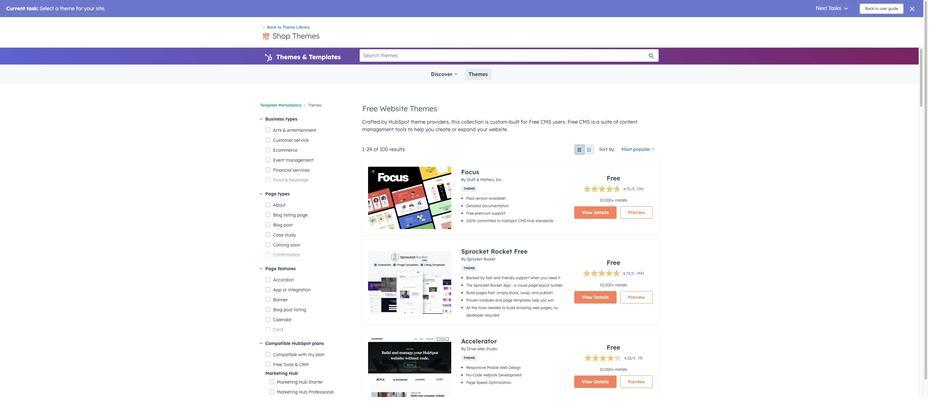 Task type: vqa. For each thing, say whether or not it's contained in the screenshot.
Query Parameter's SHOW CHAT
no



Task type: locate. For each thing, give the bounding box(es) containing it.
shop
[[273, 31, 291, 41]]

back to theme library link
[[263, 25, 310, 30]]

back to theme library
[[267, 25, 310, 30]]

theme
[[283, 25, 295, 30]]

themes
[[293, 31, 320, 41]]



Task type: describe. For each thing, give the bounding box(es) containing it.
to
[[278, 25, 282, 30]]

shop themes
[[273, 31, 320, 41]]

library
[[296, 25, 310, 30]]

back
[[267, 25, 277, 30]]



